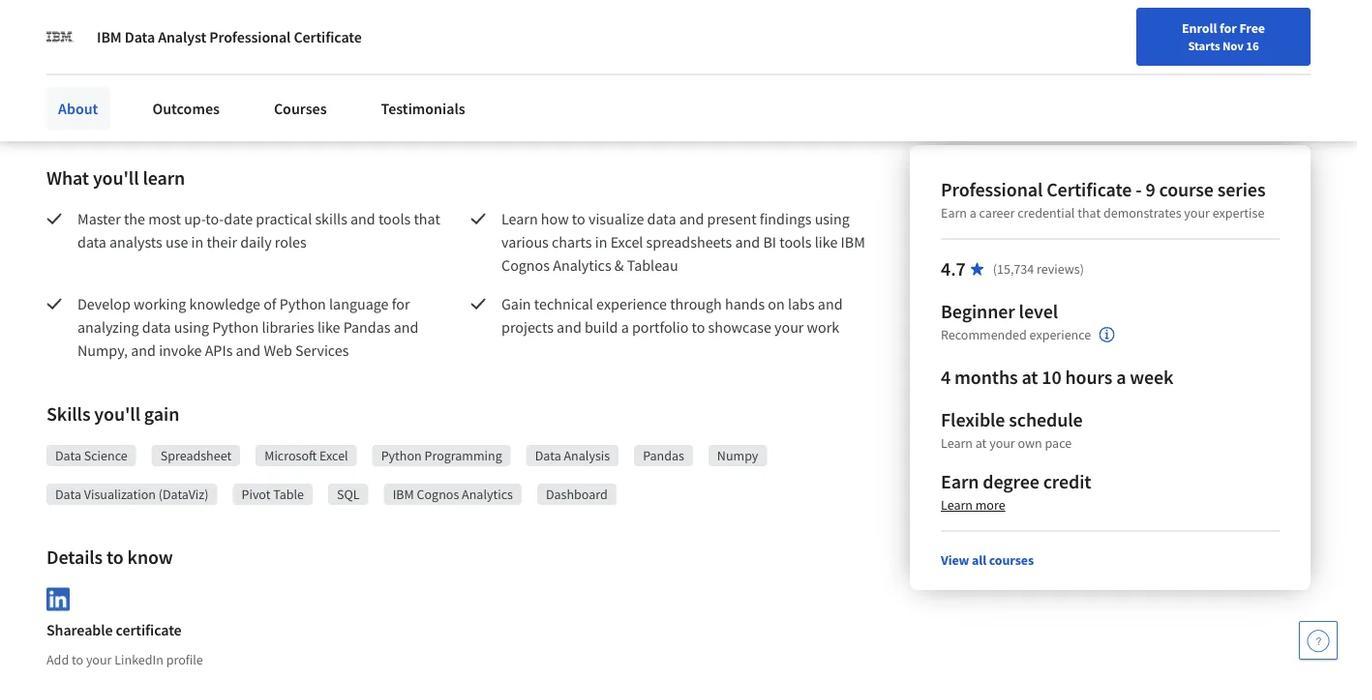 Task type: locate. For each thing, give the bounding box(es) containing it.
you'll
[[93, 166, 139, 190], [94, 402, 140, 427]]

1 horizontal spatial using
[[815, 209, 850, 229]]

flexible
[[941, 408, 1006, 432]]

pandas
[[343, 318, 391, 337], [643, 447, 684, 465]]

1 horizontal spatial cognos
[[502, 256, 550, 275]]

libraries
[[262, 318, 314, 337]]

1 vertical spatial a
[[621, 318, 629, 337]]

certificate
[[116, 621, 182, 641]]

2 testimonials link from the top
[[369, 87, 477, 130]]

2 vertical spatial ibm
[[393, 486, 414, 504]]

about link for second courses "link" from the bottom
[[46, 77, 110, 120]]

ibm right bi on the right top
[[841, 232, 865, 252]]

enroll
[[1182, 19, 1218, 37]]

work
[[807, 318, 840, 337]]

testimonials link
[[369, 77, 477, 120], [369, 87, 477, 130]]

data
[[647, 209, 676, 229], [77, 232, 106, 252], [142, 318, 171, 337]]

data up spreadsheets
[[647, 209, 676, 229]]

flexible schedule learn at your own pace
[[941, 408, 1083, 452]]

on
[[768, 294, 785, 314]]

data down master
[[77, 232, 106, 252]]

at down flexible
[[976, 435, 987, 452]]

2 courses from the top
[[274, 99, 327, 118]]

ibm right ibm icon
[[97, 27, 122, 46]]

excel up sql
[[320, 447, 348, 465]]

2 horizontal spatial data
[[647, 209, 676, 229]]

2 vertical spatial a
[[1117, 366, 1127, 390]]

to down through
[[692, 318, 705, 337]]

1 horizontal spatial that
[[1078, 204, 1101, 222]]

ibm cognos analytics
[[393, 486, 513, 504]]

courses
[[274, 89, 327, 108], [274, 99, 327, 118]]

for
[[1220, 19, 1237, 37], [392, 294, 410, 314]]

professional inside the professional certificate - 9 course series earn a career credential that demonstrates your expertise
[[941, 178, 1043, 202]]

about link down ibm icon
[[46, 77, 110, 120]]

1 vertical spatial ibm
[[841, 232, 865, 252]]

certificate
[[294, 27, 362, 46], [1047, 178, 1132, 202]]

like up services
[[318, 318, 340, 337]]

a left career
[[970, 204, 977, 222]]

to left know
[[107, 546, 124, 570]]

using up invoke
[[174, 318, 209, 337]]

earn inside the professional certificate - 9 course series earn a career credential that demonstrates your expertise
[[941, 204, 967, 222]]

ibm
[[97, 27, 122, 46], [841, 232, 865, 252], [393, 486, 414, 504]]

recommended
[[941, 327, 1027, 344]]

2 outcomes link from the top
[[141, 87, 231, 130]]

1 outcomes link from the top
[[141, 77, 231, 120]]

1 vertical spatial experience
[[1030, 327, 1092, 344]]

2 horizontal spatial python
[[381, 447, 422, 465]]

1 vertical spatial earn
[[941, 470, 979, 494]]

0 horizontal spatial a
[[621, 318, 629, 337]]

bi
[[763, 232, 777, 252]]

your inside the professional certificate - 9 course series earn a career credential that demonstrates your expertise
[[1185, 204, 1210, 222]]

for right language
[[392, 294, 410, 314]]

schedule
[[1009, 408, 1083, 432]]

your down shareable certificate
[[86, 651, 112, 669]]

a left week
[[1117, 366, 1127, 390]]

certificate inside the professional certificate - 9 course series earn a career credential that demonstrates your expertise
[[1047, 178, 1132, 202]]

1 horizontal spatial for
[[1220, 19, 1237, 37]]

0 vertical spatial pandas
[[343, 318, 391, 337]]

outcomes
[[152, 89, 220, 108], [152, 99, 220, 118]]

cognos down various
[[502, 256, 550, 275]]

1 horizontal spatial ibm
[[393, 486, 414, 504]]

analytics
[[553, 256, 612, 275], [462, 486, 513, 504]]

courses
[[989, 552, 1034, 569]]

about link for 1st courses "link" from the bottom
[[46, 87, 110, 130]]

0 horizontal spatial tools
[[379, 209, 411, 229]]

about down ibm icon
[[58, 89, 98, 108]]

python down knowledge
[[212, 318, 259, 337]]

1 outcomes from the top
[[152, 89, 220, 108]]

you'll up science
[[94, 402, 140, 427]]

2 in from the left
[[595, 232, 608, 252]]

data down data science
[[55, 486, 81, 504]]

series
[[1218, 178, 1266, 202]]

develop
[[77, 294, 131, 314]]

and
[[351, 209, 375, 229], [679, 209, 704, 229], [735, 232, 760, 252], [818, 294, 843, 314], [394, 318, 419, 337], [557, 318, 582, 337], [131, 341, 156, 360], [236, 341, 261, 360]]

0 horizontal spatial pandas
[[343, 318, 391, 337]]

0 horizontal spatial like
[[318, 318, 340, 337]]

sql
[[337, 486, 360, 504]]

gain
[[144, 402, 179, 427]]

data inside develop working knowledge of python language for analyzing data using python libraries like pandas and numpy, and invoke apis and web services
[[142, 318, 171, 337]]

1 vertical spatial you'll
[[94, 402, 140, 427]]

testimonials link for 1st courses "link" from the bottom
[[369, 87, 477, 130]]

0 vertical spatial professional
[[209, 27, 291, 46]]

microsoft excel
[[265, 447, 348, 465]]

2 testimonials from the top
[[381, 99, 466, 118]]

excel
[[611, 232, 643, 252], [320, 447, 348, 465]]

charts
[[552, 232, 592, 252]]

nov
[[1223, 38, 1244, 53]]

1 horizontal spatial like
[[815, 232, 838, 252]]

view all courses
[[941, 552, 1034, 569]]

learn left more on the bottom right of the page
[[941, 497, 973, 514]]

python left programming
[[381, 447, 422, 465]]

courses for second courses "link" from the bottom
[[274, 89, 327, 108]]

information about difficulty level pre-requisites. image
[[1099, 327, 1115, 343]]

up-
[[184, 209, 206, 229]]

about link up what
[[46, 87, 110, 130]]

in
[[191, 232, 204, 252], [595, 232, 608, 252]]

1 horizontal spatial certificate
[[1047, 178, 1132, 202]]

0 horizontal spatial using
[[174, 318, 209, 337]]

1 vertical spatial at
[[976, 435, 987, 452]]

data for data analysis
[[535, 447, 561, 465]]

0 horizontal spatial in
[[191, 232, 204, 252]]

1 vertical spatial professional
[[941, 178, 1043, 202]]

0 vertical spatial earn
[[941, 204, 967, 222]]

cognos inside learn how to visualize data and present findings using various charts in excel spreadsheets and bi tools like ibm cognos analytics & tableau
[[502, 256, 550, 275]]

about for about 'link' for second courses "link" from the bottom
[[58, 89, 98, 108]]

working
[[134, 294, 186, 314]]

2 vertical spatial learn
[[941, 497, 973, 514]]

earn left career
[[941, 204, 967, 222]]

analytics down charts
[[553, 256, 612, 275]]

menu item
[[998, 19, 1122, 82]]

1 vertical spatial learn
[[941, 435, 973, 452]]

that inside the professional certificate - 9 course series earn a career credential that demonstrates your expertise
[[1078, 204, 1101, 222]]

data analysis
[[535, 447, 610, 465]]

a right build
[[621, 318, 629, 337]]

0 horizontal spatial professional
[[209, 27, 291, 46]]

1 testimonials from the top
[[381, 89, 466, 108]]

data for data visualization (dataviz)
[[55, 486, 81, 504]]

to right how
[[572, 209, 586, 229]]

1 vertical spatial python
[[212, 318, 259, 337]]

hands
[[725, 294, 765, 314]]

outcomes link
[[141, 77, 231, 120], [141, 87, 231, 130]]

experience inside gain technical experience through hands on labs and projects and build a portfolio to showcase your work
[[597, 294, 667, 314]]

0 horizontal spatial ibm
[[97, 27, 122, 46]]

testimonials
[[381, 89, 466, 108], [381, 99, 466, 118]]

earn
[[941, 204, 967, 222], [941, 470, 979, 494]]

projects
[[502, 318, 554, 337]]

0 horizontal spatial data
[[77, 232, 106, 252]]

0 vertical spatial excel
[[611, 232, 643, 252]]

your inside flexible schedule learn at your own pace
[[990, 435, 1016, 452]]

1 vertical spatial pandas
[[643, 447, 684, 465]]

0 vertical spatial for
[[1220, 19, 1237, 37]]

0 vertical spatial tools
[[379, 209, 411, 229]]

cognos down python programming
[[417, 486, 459, 504]]

0 vertical spatial you'll
[[93, 166, 139, 190]]

professional up career
[[941, 178, 1043, 202]]

2 horizontal spatial a
[[1117, 366, 1127, 390]]

about up what
[[58, 99, 98, 118]]

credential
[[1018, 204, 1075, 222]]

data for data science
[[55, 447, 81, 465]]

your left own
[[990, 435, 1016, 452]]

analytics down programming
[[462, 486, 513, 504]]

tools inside master the most up-to-date practical skills and tools that data analysts use in their daily roles
[[379, 209, 411, 229]]

your down labs
[[775, 318, 804, 337]]

0 horizontal spatial certificate
[[294, 27, 362, 46]]

1 in from the left
[[191, 232, 204, 252]]

0 vertical spatial ibm
[[97, 27, 122, 46]]

data left science
[[55, 447, 81, 465]]

0 horizontal spatial excel
[[320, 447, 348, 465]]

ibm down python programming
[[393, 486, 414, 504]]

add
[[46, 651, 69, 669]]

reviews)
[[1037, 260, 1084, 278]]

roles
[[275, 232, 307, 252]]

1 vertical spatial excel
[[320, 447, 348, 465]]

2 horizontal spatial ibm
[[841, 232, 865, 252]]

labs
[[788, 294, 815, 314]]

-
[[1136, 178, 1142, 202]]

earn up learn more link at the right bottom
[[941, 470, 979, 494]]

recommended experience
[[941, 327, 1092, 344]]

showcase
[[708, 318, 772, 337]]

1 earn from the top
[[941, 204, 967, 222]]

data down working
[[142, 318, 171, 337]]

hours
[[1066, 366, 1113, 390]]

at left 10
[[1022, 366, 1038, 390]]

tableau
[[627, 256, 678, 275]]

2 about link from the top
[[46, 87, 110, 130]]

testimonials link for second courses "link" from the bottom
[[369, 77, 477, 120]]

you'll up master
[[93, 166, 139, 190]]

1 horizontal spatial a
[[970, 204, 977, 222]]

None search field
[[276, 12, 596, 51]]

python
[[280, 294, 326, 314], [212, 318, 259, 337], [381, 447, 422, 465]]

1 vertical spatial cognos
[[417, 486, 459, 504]]

professional
[[209, 27, 291, 46], [941, 178, 1043, 202]]

learn up various
[[502, 209, 538, 229]]

1 horizontal spatial in
[[595, 232, 608, 252]]

0 vertical spatial learn
[[502, 209, 538, 229]]

data inside learn how to visualize data and present findings using various charts in excel spreadsheets and bi tools like ibm cognos analytics & tableau
[[647, 209, 676, 229]]

experience down level
[[1030, 327, 1092, 344]]

that right credential
[[1078, 204, 1101, 222]]

ibm for ibm cognos analytics
[[393, 486, 414, 504]]

2 vertical spatial data
[[142, 318, 171, 337]]

1 vertical spatial analytics
[[462, 486, 513, 504]]

analytics inside learn how to visualize data and present findings using various charts in excel spreadsheets and bi tools like ibm cognos analytics & tableau
[[553, 256, 612, 275]]

0 vertical spatial like
[[815, 232, 838, 252]]

2 outcomes from the top
[[152, 99, 220, 118]]

tools down findings
[[780, 232, 812, 252]]

1 vertical spatial data
[[77, 232, 106, 252]]

to right add
[[72, 651, 83, 669]]

numpy
[[717, 447, 759, 465]]

about link
[[46, 77, 110, 120], [46, 87, 110, 130]]

1 about link from the top
[[46, 77, 110, 120]]

at inside flexible schedule learn at your own pace
[[976, 435, 987, 452]]

ibm inside learn how to visualize data and present findings using various charts in excel spreadsheets and bi tools like ibm cognos analytics & tableau
[[841, 232, 865, 252]]

0 vertical spatial a
[[970, 204, 977, 222]]

1 about from the top
[[58, 89, 98, 108]]

your down course
[[1185, 204, 1210, 222]]

1 horizontal spatial pandas
[[643, 447, 684, 465]]

that for to-
[[414, 209, 440, 229]]

tools right skills
[[379, 209, 411, 229]]

pandas down language
[[343, 318, 391, 337]]

courses for 1st courses "link" from the bottom
[[274, 99, 327, 118]]

microsoft
[[265, 447, 317, 465]]

visualize
[[589, 209, 644, 229]]

the
[[124, 209, 145, 229]]

knowledge
[[189, 294, 260, 314]]

1 vertical spatial certificate
[[1047, 178, 1132, 202]]

that right skills
[[414, 209, 440, 229]]

excel up & on the top left of page
[[611, 232, 643, 252]]

in down visualize in the top of the page
[[595, 232, 608, 252]]

in inside master the most up-to-date practical skills and tools that data analysts use in their daily roles
[[191, 232, 204, 252]]

0 vertical spatial analytics
[[553, 256, 612, 275]]

demonstrates
[[1104, 204, 1182, 222]]

1 vertical spatial like
[[318, 318, 340, 337]]

0 vertical spatial cognos
[[502, 256, 550, 275]]

0 horizontal spatial for
[[392, 294, 410, 314]]

testimonials for second courses "link" from the bottom
[[381, 89, 466, 108]]

1 horizontal spatial data
[[142, 318, 171, 337]]

python up libraries
[[280, 294, 326, 314]]

that inside master the most up-to-date practical skills and tools that data analysts use in their daily roles
[[414, 209, 440, 229]]

0 horizontal spatial python
[[212, 318, 259, 337]]

1 horizontal spatial analytics
[[553, 256, 612, 275]]

about for about 'link' associated with 1st courses "link" from the bottom
[[58, 99, 98, 118]]

0 horizontal spatial experience
[[597, 294, 667, 314]]

4
[[941, 366, 951, 390]]

0 vertical spatial using
[[815, 209, 850, 229]]

0 horizontal spatial at
[[976, 435, 987, 452]]

1 vertical spatial tools
[[780, 232, 812, 252]]

data left analysis
[[535, 447, 561, 465]]

what you'll learn
[[46, 166, 185, 190]]

1 vertical spatial using
[[174, 318, 209, 337]]

like right bi on the right top
[[815, 232, 838, 252]]

2 earn from the top
[[941, 470, 979, 494]]

1 courses from the top
[[274, 89, 327, 108]]

2 about from the top
[[58, 99, 98, 118]]

findings
[[760, 209, 812, 229]]

testimonials for 1st courses "link" from the bottom
[[381, 99, 466, 118]]

learn inside earn degree credit learn more
[[941, 497, 973, 514]]

professional right analyst
[[209, 27, 291, 46]]

learn down flexible
[[941, 435, 973, 452]]

in right 'use'
[[191, 232, 204, 252]]

shareable
[[46, 621, 113, 641]]

for up the nov
[[1220, 19, 1237, 37]]

data inside master the most up-to-date practical skills and tools that data analysts use in their daily roles
[[77, 232, 106, 252]]

using right findings
[[815, 209, 850, 229]]

0 horizontal spatial cognos
[[417, 486, 459, 504]]

1 testimonials link from the top
[[369, 77, 477, 120]]

skills you'll gain
[[46, 402, 179, 427]]

1 horizontal spatial tools
[[780, 232, 812, 252]]

1 horizontal spatial excel
[[611, 232, 643, 252]]

1 horizontal spatial professional
[[941, 178, 1043, 202]]

0 vertical spatial experience
[[597, 294, 667, 314]]

0 vertical spatial data
[[647, 209, 676, 229]]

0 vertical spatial at
[[1022, 366, 1038, 390]]

your inside gain technical experience through hands on labs and projects and build a portfolio to showcase your work
[[775, 318, 804, 337]]

0 horizontal spatial that
[[414, 209, 440, 229]]

learn inside flexible schedule learn at your own pace
[[941, 435, 973, 452]]

pandas left 'numpy'
[[643, 447, 684, 465]]

1 vertical spatial for
[[392, 294, 410, 314]]

help center image
[[1307, 629, 1331, 653]]

how
[[541, 209, 569, 229]]

experience up portfolio
[[597, 294, 667, 314]]

0 vertical spatial python
[[280, 294, 326, 314]]

learn
[[502, 209, 538, 229], [941, 435, 973, 452], [941, 497, 973, 514]]

like
[[815, 232, 838, 252], [318, 318, 340, 337]]

about
[[58, 89, 98, 108], [58, 99, 98, 118]]



Task type: describe. For each thing, give the bounding box(es) containing it.
using inside learn how to visualize data and present findings using various charts in excel spreadsheets and bi tools like ibm cognos analytics & tableau
[[815, 209, 850, 229]]

for inside develop working knowledge of python language for analyzing data using python libraries like pandas and numpy, and invoke apis and web services
[[392, 294, 410, 314]]

professional certificate - 9 course series earn a career credential that demonstrates your expertise
[[941, 178, 1266, 222]]

a inside gain technical experience through hands on labs and projects and build a portfolio to showcase your work
[[621, 318, 629, 337]]

using inside develop working knowledge of python language for analyzing data using python libraries like pandas and numpy, and invoke apis and web services
[[174, 318, 209, 337]]

week
[[1130, 366, 1174, 390]]

view
[[941, 552, 970, 569]]

2 vertical spatial python
[[381, 447, 422, 465]]

all
[[972, 552, 987, 569]]

you'll for skills
[[94, 402, 140, 427]]

use
[[166, 232, 188, 252]]

analyst
[[158, 27, 206, 46]]

various
[[502, 232, 549, 252]]

outcomes for about 'link' associated with 1st courses "link" from the bottom
[[152, 99, 220, 118]]

pivot table
[[242, 486, 304, 504]]

of
[[264, 294, 277, 314]]

career
[[980, 204, 1015, 222]]

1 courses link from the top
[[262, 77, 339, 120]]

ibm data analyst professional certificate
[[97, 27, 362, 46]]

(dataviz)
[[158, 486, 209, 504]]

view all courses link
[[941, 552, 1034, 569]]

to inside learn how to visualize data and present findings using various charts in excel spreadsheets and bi tools like ibm cognos analytics & tableau
[[572, 209, 586, 229]]

present
[[707, 209, 757, 229]]

analysts
[[109, 232, 163, 252]]

through
[[670, 294, 722, 314]]

10
[[1042, 366, 1062, 390]]

(15,734
[[993, 260, 1034, 278]]

9
[[1146, 178, 1156, 202]]

free
[[1240, 19, 1266, 37]]

skills
[[315, 209, 347, 229]]

beginner level
[[941, 300, 1058, 324]]

learn
[[143, 166, 185, 190]]

1 horizontal spatial python
[[280, 294, 326, 314]]

that for course
[[1078, 204, 1101, 222]]

learn how to visualize data and present findings using various charts in excel spreadsheets and bi tools like ibm cognos analytics & tableau
[[502, 209, 869, 275]]

learn more link
[[941, 497, 1006, 514]]

like inside develop working knowledge of python language for analyzing data using python libraries like pandas and numpy, and invoke apis and web services
[[318, 318, 340, 337]]

credit
[[1044, 470, 1092, 494]]

starts
[[1189, 38, 1221, 53]]

to inside gain technical experience through hands on labs and projects and build a portfolio to showcase your work
[[692, 318, 705, 337]]

dashboard
[[546, 486, 608, 504]]

degree
[[983, 470, 1040, 494]]

master the most up-to-date practical skills and tools that data analysts use in their daily roles
[[77, 209, 444, 252]]

ibm for ibm data analyst professional certificate
[[97, 27, 122, 46]]

gain
[[502, 294, 531, 314]]

date
[[224, 209, 253, 229]]

show notifications image
[[1143, 24, 1166, 47]]

outcomes link for 1st courses "link" from the bottom
[[141, 87, 231, 130]]

pandas inside develop working knowledge of python language for analyzing data using python libraries like pandas and numpy, and invoke apis and web services
[[343, 318, 391, 337]]

data science
[[55, 447, 128, 465]]

daily
[[240, 232, 272, 252]]

python programming
[[381, 447, 502, 465]]

in inside learn how to visualize data and present findings using various charts in excel spreadsheets and bi tools like ibm cognos analytics & tableau
[[595, 232, 608, 252]]

visualization
[[84, 486, 156, 504]]

spreadsheet
[[160, 447, 232, 465]]

you'll for what
[[93, 166, 139, 190]]

and inside master the most up-to-date practical skills and tools that data analysts use in their daily roles
[[351, 209, 375, 229]]

table
[[273, 486, 304, 504]]

language
[[329, 294, 389, 314]]

level
[[1019, 300, 1058, 324]]

0 vertical spatial certificate
[[294, 27, 362, 46]]

ibm image
[[46, 23, 74, 50]]

outcomes link for second courses "link" from the bottom
[[141, 77, 231, 120]]

enroll for free starts nov 16
[[1182, 19, 1266, 53]]

4 months at 10 hours a week
[[941, 366, 1174, 390]]

1 horizontal spatial at
[[1022, 366, 1038, 390]]

learn inside learn how to visualize data and present findings using various charts in excel spreadsheets and bi tools like ibm cognos analytics & tableau
[[502, 209, 538, 229]]

web
[[264, 341, 292, 360]]

0 horizontal spatial analytics
[[462, 486, 513, 504]]

their
[[207, 232, 237, 252]]

skills
[[46, 402, 90, 427]]

analyzing
[[77, 318, 139, 337]]

tools inside learn how to visualize data and present findings using various charts in excel spreadsheets and bi tools like ibm cognos analytics & tableau
[[780, 232, 812, 252]]

&
[[615, 256, 624, 275]]

add to your linkedin profile
[[46, 651, 203, 669]]

invoke
[[159, 341, 202, 360]]

linkedin
[[114, 651, 164, 669]]

more
[[976, 497, 1006, 514]]

2 courses link from the top
[[262, 87, 339, 130]]

outcomes for about 'link' for second courses "link" from the bottom
[[152, 89, 220, 108]]

4.7
[[941, 257, 966, 281]]

practical
[[256, 209, 312, 229]]

details
[[46, 546, 103, 570]]

excel inside learn how to visualize data and present findings using various charts in excel spreadsheets and bi tools like ibm cognos analytics & tableau
[[611, 232, 643, 252]]

programming
[[425, 447, 502, 465]]

know
[[127, 546, 173, 570]]

most
[[148, 209, 181, 229]]

earn inside earn degree credit learn more
[[941, 470, 979, 494]]

analysis
[[564, 447, 610, 465]]

services
[[295, 341, 349, 360]]

a inside the professional certificate - 9 course series earn a career credential that demonstrates your expertise
[[970, 204, 977, 222]]

expertise
[[1213, 204, 1265, 222]]

earn degree credit learn more
[[941, 470, 1092, 514]]

apis
[[205, 341, 233, 360]]

beginner
[[941, 300, 1016, 324]]

1 horizontal spatial experience
[[1030, 327, 1092, 344]]

course
[[1160, 178, 1214, 202]]

coursera image
[[23, 16, 146, 47]]

profile
[[166, 651, 203, 669]]

what
[[46, 166, 89, 190]]

data visualization (dataviz)
[[55, 486, 209, 504]]

data left analyst
[[125, 27, 155, 46]]

own
[[1018, 435, 1043, 452]]

details to know
[[46, 546, 173, 570]]

for inside enroll for free starts nov 16
[[1220, 19, 1237, 37]]

like inside learn how to visualize data and present findings using various charts in excel spreadsheets and bi tools like ibm cognos analytics & tableau
[[815, 232, 838, 252]]

develop working knowledge of python language for analyzing data using python libraries like pandas and numpy, and invoke apis and web services
[[77, 294, 422, 360]]

shareable certificate
[[46, 621, 182, 641]]

to-
[[206, 209, 224, 229]]

gain technical experience through hands on labs and projects and build a portfolio to showcase your work
[[502, 294, 846, 337]]



Task type: vqa. For each thing, say whether or not it's contained in the screenshot.
bottommost Analytics
yes



